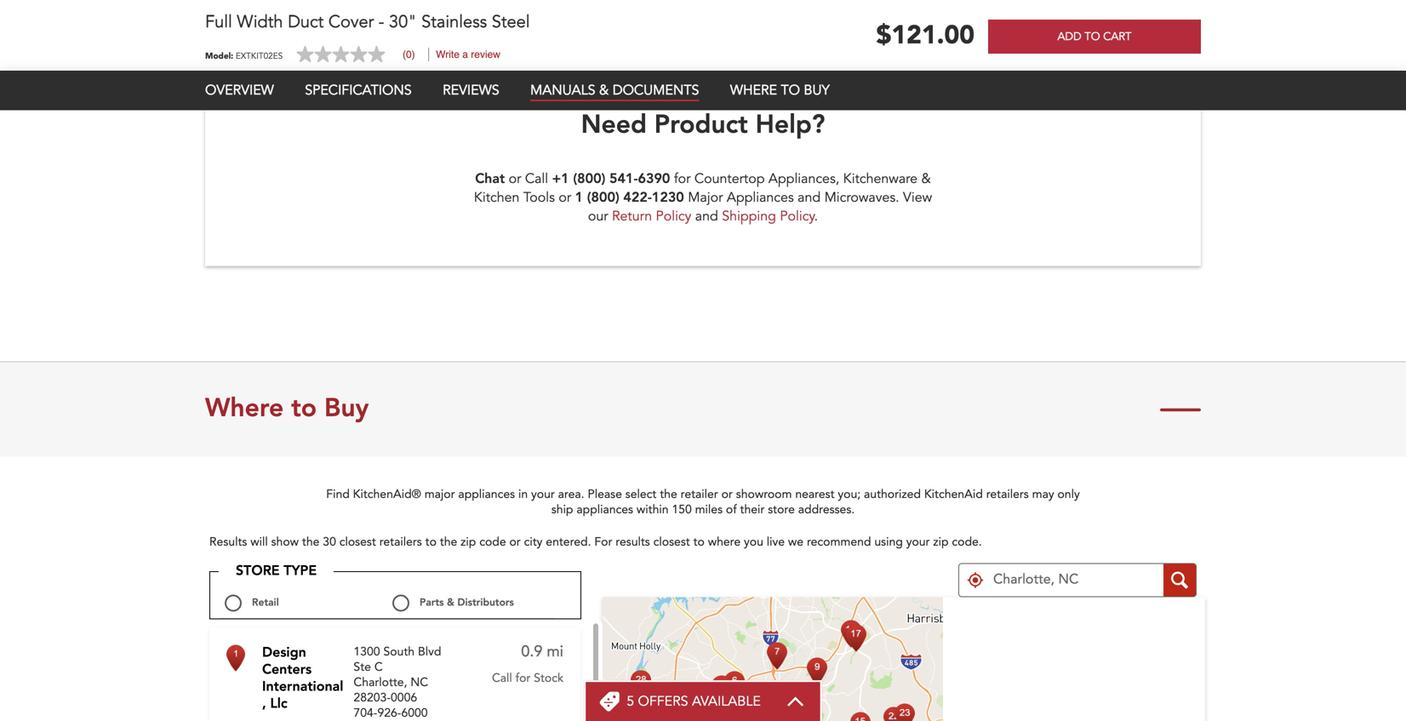 Task type: vqa. For each thing, say whether or not it's contained in the screenshot.
right Stand
no



Task type: describe. For each thing, give the bounding box(es) containing it.
City, State or Zip Code text field
[[959, 563, 1197, 597]]

store type button
[[219, 555, 334, 589]]

store 7 image
[[767, 642, 787, 669]]

store 23 image
[[895, 703, 915, 721]]

recommend
[[807, 537, 871, 549]]

nc
[[411, 677, 428, 689]]

results
[[616, 537, 650, 549]]

city
[[524, 537, 543, 549]]

your inside find kitchenaid® major appliances in your area. please select the retailer or showroom nearest you; authorized kitchenaid retailers may only ship appliances within 150 miles of their store addresses.
[[531, 489, 555, 501]]

distributors
[[457, 598, 514, 608]]

return policy link
[[612, 207, 692, 226]]

write a review button
[[436, 49, 501, 60]]

charlotte,
[[354, 677, 407, 689]]

store 9 image
[[807, 658, 827, 685]]

microwaves.
[[824, 188, 899, 207]]

blvd
[[418, 646, 441, 658]]

we
[[788, 537, 804, 549]]

1300
[[354, 646, 380, 658]]

need product help?
[[581, 114, 825, 139]]

store 27 image
[[631, 670, 651, 698]]

& inside for countertop appliances, kitchenware & kitchen tools or
[[921, 169, 931, 188]]

please
[[588, 489, 622, 501]]

miles
[[695, 504, 723, 516]]

help?
[[756, 114, 825, 139]]

store type option group
[[219, 589, 554, 618]]

chat
[[475, 173, 505, 186]]

view
[[903, 188, 932, 207]]

review
[[471, 49, 501, 60]]

(800) inside chat or call +1 (800) 541-6390
[[573, 173, 606, 186]]

store 16 image
[[841, 620, 861, 647]]

showroom
[[736, 489, 792, 501]]

south
[[383, 646, 415, 658]]

extkit02es
[[236, 50, 283, 62]]

0 vertical spatial where
[[730, 81, 777, 100]]

product
[[654, 114, 748, 139]]

stock
[[534, 673, 564, 685]]

chevron icon image
[[786, 696, 805, 707]]

store 3 image
[[771, 703, 792, 721]]

execute a search for this product using your current location. image
[[967, 572, 984, 589]]

major appliances and microwaves. view our
[[588, 188, 932, 226]]

shipping
[[722, 207, 776, 226]]

add
[[1058, 29, 1082, 44]]

in
[[518, 489, 528, 501]]

full
[[205, 10, 232, 34]]

and for shipping
[[695, 207, 718, 226]]

find kitchenaid® major appliances in your area. please select the retailer or showroom nearest you; authorized kitchenaid retailers may only ship appliances within 150 miles of their store addresses.
[[326, 489, 1080, 516]]

1 (800) 422-1230
[[575, 191, 684, 205]]

countertop
[[694, 169, 765, 188]]

kitchenaid®
[[353, 489, 421, 501]]

1 closest from the left
[[339, 537, 376, 549]]

overview
[[205, 81, 274, 100]]

kitchenaid
[[924, 489, 983, 501]]

major
[[425, 489, 455, 501]]

store 1 image
[[226, 645, 245, 671]]

parts & distributors
[[420, 598, 514, 608]]

code
[[479, 537, 506, 549]]

-
[[379, 10, 384, 34]]

1 vertical spatial retailers
[[379, 537, 422, 549]]

available
[[692, 692, 761, 711]]

write a review
[[436, 49, 501, 60]]

2 closest from the left
[[653, 537, 690, 549]]

30
[[323, 537, 336, 549]]

store 28 image
[[631, 670, 651, 698]]

150
[[672, 504, 692, 516]]

0 horizontal spatial the
[[302, 537, 320, 549]]

specifications
[[305, 81, 412, 100]]

store 10 image
[[712, 675, 732, 703]]

within
[[637, 504, 669, 516]]

offers
[[638, 692, 688, 711]]

entered.
[[546, 537, 591, 549]]

stainless
[[422, 10, 487, 34]]

call for stock
[[492, 673, 564, 685]]

reviews
[[443, 81, 499, 100]]

0 horizontal spatial where
[[205, 397, 284, 423]]

may
[[1032, 489, 1054, 501]]

type
[[284, 565, 317, 578]]

you;
[[838, 489, 861, 501]]

duct
[[288, 10, 324, 34]]

0006
[[391, 692, 417, 704]]

full width duct cover - 30" stainless steel
[[205, 10, 530, 34]]

1 horizontal spatial your
[[906, 537, 930, 549]]

store
[[236, 565, 280, 578]]

store 1 image
[[757, 699, 777, 721]]

manuals
[[530, 81, 596, 100]]

need
[[581, 114, 647, 139]]

will
[[250, 537, 268, 549]]

reviews link
[[443, 81, 499, 100]]

6000
[[401, 708, 428, 720]]

28203-
[[354, 692, 391, 704]]

.
[[814, 207, 818, 226]]

appliances
[[727, 188, 794, 207]]



Task type: locate. For each thing, give the bounding box(es) containing it.
manuals & documents link
[[530, 81, 699, 101]]

for
[[674, 169, 691, 188], [516, 673, 531, 685]]

$121.00
[[876, 18, 975, 53]]

5 offers available
[[627, 692, 761, 711]]

retailers left may
[[986, 489, 1029, 501]]

0 horizontal spatial where to buy
[[205, 397, 369, 423]]

or inside for countertop appliances, kitchenware & kitchen tools or
[[559, 188, 571, 207]]

policy down 1230
[[656, 207, 692, 226]]

(800) up 1
[[573, 173, 606, 186]]

store 5 image
[[740, 683, 760, 710]]

c
[[374, 662, 383, 674]]

& up need
[[599, 81, 609, 100]]

heading
[[627, 692, 761, 711]]

0 vertical spatial your
[[531, 489, 555, 501]]

only
[[1058, 489, 1080, 501]]

0 vertical spatial (800)
[[573, 173, 606, 186]]

0 horizontal spatial call
[[492, 673, 512, 685]]

kitchen
[[474, 188, 520, 207]]

major
[[688, 188, 723, 207]]

of
[[726, 504, 737, 516]]

1 horizontal spatial appliances
[[577, 504, 633, 516]]

ship
[[551, 504, 573, 516]]

0 horizontal spatial zip
[[461, 537, 476, 549]]

the left 30
[[302, 537, 320, 549]]

1 vertical spatial for
[[516, 673, 531, 685]]

retailers down kitchenaid®
[[379, 537, 422, 549]]

policy
[[656, 207, 692, 226], [780, 207, 814, 226]]

1 vertical spatial call
[[492, 673, 512, 685]]

0 horizontal spatial and
[[695, 207, 718, 226]]

0 vertical spatial appliances
[[458, 489, 515, 501]]

parts
[[420, 598, 444, 608]]

centers
[[262, 663, 312, 677]]

0 horizontal spatial appliances
[[458, 489, 515, 501]]

kitchenware
[[843, 169, 918, 188]]

model: extkit02es
[[205, 50, 283, 62]]

or
[[509, 169, 521, 188], [559, 188, 571, 207], [722, 489, 733, 501], [509, 537, 521, 549]]

5
[[627, 692, 634, 711]]

appliances
[[458, 489, 515, 501], [577, 504, 633, 516]]

using
[[875, 537, 903, 549]]

(0)
[[403, 49, 415, 60]]

the left "code"
[[440, 537, 457, 549]]

for inside for countertop appliances, kitchenware & kitchen tools or
[[674, 169, 691, 188]]

and for microwaves.
[[798, 188, 821, 207]]

& right the kitchenware
[[921, 169, 931, 188]]

& for distributors
[[447, 598, 454, 608]]

1 horizontal spatial policy
[[780, 207, 814, 226]]

0 horizontal spatial for
[[516, 673, 531, 685]]

and inside major appliances and microwaves. view our
[[798, 188, 821, 207]]

0 vertical spatial buy
[[804, 81, 830, 100]]

1 horizontal spatial the
[[440, 537, 457, 549]]

zip
[[461, 537, 476, 549], [933, 537, 949, 549]]

return
[[612, 207, 652, 226]]

0 vertical spatial call
[[525, 169, 548, 188]]

code.
[[952, 537, 982, 549]]

results will show the 30 closest retailers to the zip code or city entered. for results closest to where you live we recommend using your zip code.
[[209, 537, 982, 549]]

tools
[[523, 188, 555, 207]]

2 zip from the left
[[933, 537, 949, 549]]

shipping policy link
[[722, 207, 814, 226]]

or inside find kitchenaid® major appliances in your area. please select the retailer or showroom nearest you; authorized kitchenaid retailers may only ship appliances within 150 miles of their store addresses.
[[722, 489, 733, 501]]

select
[[625, 489, 657, 501]]

retailers inside find kitchenaid® major appliances in your area. please select the retailer or showroom nearest you; authorized kitchenaid retailers may only ship appliances within 150 miles of their store addresses.
[[986, 489, 1029, 501]]

,
[[262, 698, 266, 711]]

store 22 image
[[884, 707, 904, 721]]

541-
[[610, 173, 638, 186]]

0 vertical spatial retailers
[[986, 489, 1029, 501]]

1 vertical spatial where
[[205, 397, 284, 423]]

422-
[[623, 191, 652, 205]]

model:
[[205, 50, 233, 62]]

overview link
[[205, 81, 274, 100]]

0 vertical spatial for
[[674, 169, 691, 188]]

call left +1
[[525, 169, 548, 188]]

add to cart
[[1058, 29, 1132, 44]]

0.9
[[521, 645, 543, 660]]

(800) up our
[[587, 191, 619, 205]]

results
[[209, 537, 247, 549]]

2 horizontal spatial the
[[660, 489, 677, 501]]

& for documents
[[599, 81, 609, 100]]

design
[[262, 646, 306, 660]]

our
[[588, 207, 608, 226]]

1 vertical spatial &
[[921, 169, 931, 188]]

documents
[[613, 81, 699, 100]]

2 vertical spatial &
[[447, 598, 454, 608]]

1 vertical spatial your
[[906, 537, 930, 549]]

(800)
[[573, 173, 606, 186], [587, 191, 619, 205]]

or left city
[[509, 537, 521, 549]]

write
[[436, 49, 460, 60]]

& inside store type option group
[[447, 598, 454, 608]]

your right using on the bottom
[[906, 537, 930, 549]]

or left 1
[[559, 188, 571, 207]]

0 horizontal spatial closest
[[339, 537, 376, 549]]

0 horizontal spatial retailers
[[379, 537, 422, 549]]

store 2 image
[[753, 699, 774, 721]]

2 horizontal spatial &
[[921, 169, 931, 188]]

a
[[462, 49, 468, 60]]

or right chat
[[509, 169, 521, 188]]

30"
[[389, 10, 417, 34]]

1 horizontal spatial call
[[525, 169, 548, 188]]

1 zip from the left
[[461, 537, 476, 549]]

show
[[271, 537, 299, 549]]

the inside find kitchenaid® major appliances in your area. please select the retailer or showroom nearest you; authorized kitchenaid retailers may only ship appliances within 150 miles of their store addresses.
[[660, 489, 677, 501]]

their
[[740, 504, 765, 516]]

1 horizontal spatial zip
[[933, 537, 949, 549]]

for left stock
[[516, 673, 531, 685]]

closest down "150"
[[653, 537, 690, 549]]

to
[[1085, 29, 1100, 44]]

1 horizontal spatial where
[[730, 81, 777, 100]]

width
[[237, 10, 283, 34]]

0 vertical spatial where to buy
[[730, 81, 830, 100]]

appliances left in
[[458, 489, 515, 501]]

manuals & documents
[[530, 81, 699, 100]]

cover
[[328, 10, 374, 34]]

your
[[531, 489, 555, 501], [906, 537, 930, 549]]

1 horizontal spatial and
[[798, 188, 821, 207]]

call
[[525, 169, 548, 188], [492, 673, 512, 685]]

2 policy from the left
[[780, 207, 814, 226]]

0 horizontal spatial your
[[531, 489, 555, 501]]

1 vertical spatial buy
[[324, 397, 369, 423]]

0 vertical spatial &
[[599, 81, 609, 100]]

live
[[767, 537, 785, 549]]

ste
[[354, 662, 371, 674]]

store
[[768, 504, 795, 516]]

1 horizontal spatial for
[[674, 169, 691, 188]]

your right in
[[531, 489, 555, 501]]

zip left "code"
[[461, 537, 476, 549]]

1 horizontal spatial retailers
[[986, 489, 1029, 501]]

llc
[[270, 698, 287, 711]]

&
[[599, 81, 609, 100], [921, 169, 931, 188], [447, 598, 454, 608]]

6390
[[638, 173, 670, 186]]

addresses.
[[798, 504, 855, 516]]

the up "150"
[[660, 489, 677, 501]]

closest right 30
[[339, 537, 376, 549]]

1 policy from the left
[[656, 207, 692, 226]]

1 horizontal spatial where to buy
[[730, 81, 830, 100]]

+1
[[552, 173, 569, 186]]

store 15 image
[[850, 712, 871, 721]]

policy down appliances,
[[780, 207, 814, 226]]

1 horizontal spatial &
[[599, 81, 609, 100]]

store type
[[236, 565, 317, 578]]

return policy and shipping policy .
[[612, 207, 818, 226]]

cart
[[1103, 29, 1132, 44]]

1 vertical spatial where to buy
[[205, 397, 369, 423]]

where
[[730, 81, 777, 100], [205, 397, 284, 423]]

0 horizontal spatial &
[[447, 598, 454, 608]]

zip left code.
[[933, 537, 949, 549]]

specifications link
[[305, 81, 412, 100]]

chat or call +1 (800) 541-6390
[[475, 169, 670, 188]]

authorized
[[864, 489, 921, 501]]

and right appliances
[[798, 188, 821, 207]]

0 horizontal spatial buy
[[324, 397, 369, 423]]

and
[[798, 188, 821, 207], [695, 207, 718, 226]]

926-
[[377, 708, 401, 720]]

704-
[[354, 708, 377, 720]]

design centers international , llc
[[262, 646, 343, 711]]

store 17 image
[[846, 624, 867, 652]]

where to buy link
[[730, 81, 830, 100]]

search for this product by city or zip code. image
[[1171, 572, 1188, 589]]

heading containing 5
[[627, 692, 761, 711]]

international
[[262, 681, 343, 694]]

retail
[[252, 598, 279, 608]]

steel
[[492, 10, 530, 34]]

nearest
[[795, 489, 835, 501]]

store 6 image
[[724, 671, 745, 698]]

you
[[744, 537, 763, 549]]

1 horizontal spatial buy
[[804, 81, 830, 100]]

promo tag image
[[599, 691, 620, 712]]

call left stock
[[492, 673, 512, 685]]

where
[[708, 537, 741, 549]]

and left shipping
[[695, 207, 718, 226]]

1 vertical spatial (800)
[[587, 191, 619, 205]]

1 horizontal spatial closest
[[653, 537, 690, 549]]

for countertop appliances, kitchenware & kitchen tools or
[[474, 169, 931, 207]]

or up of
[[722, 489, 733, 501]]

0 horizontal spatial policy
[[656, 207, 692, 226]]

appliances down please
[[577, 504, 633, 516]]

& right parts
[[447, 598, 454, 608]]

for up 1230
[[674, 169, 691, 188]]

add to cart button
[[988, 20, 1201, 54]]

the
[[660, 489, 677, 501], [302, 537, 320, 549], [440, 537, 457, 549]]

1 vertical spatial appliances
[[577, 504, 633, 516]]



